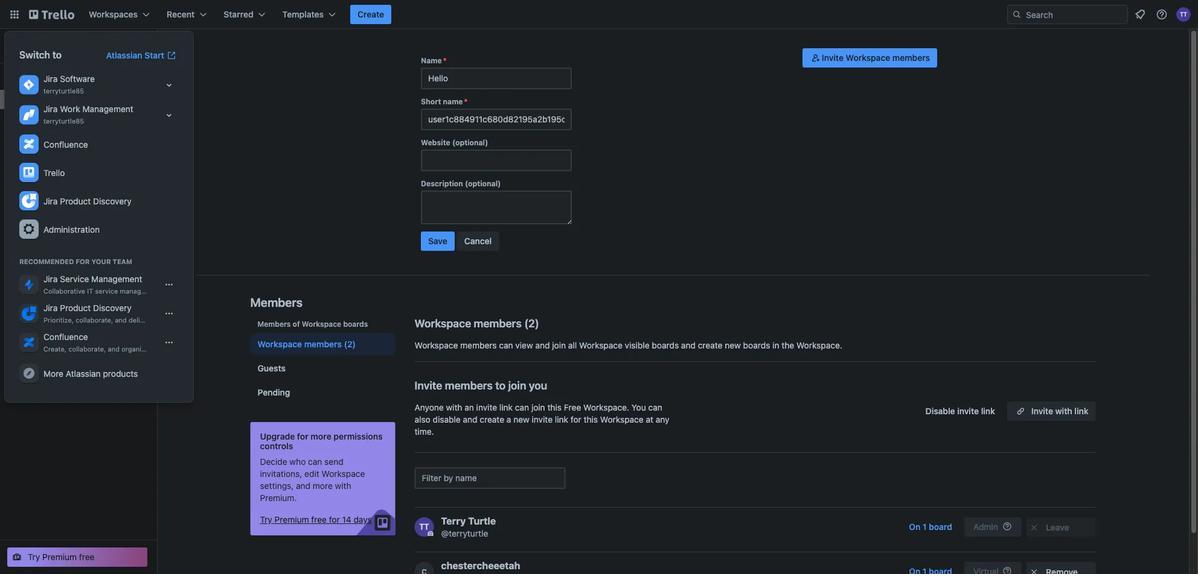 Task type: describe. For each thing, give the bounding box(es) containing it.
0 horizontal spatial join
[[508, 379, 526, 392]]

short
[[421, 97, 441, 106]]

1
[[923, 523, 927, 533]]

try premium free for 14 days button
[[260, 515, 372, 527]]

confluence for confluence create, collaborate, and organize your work
[[43, 332, 88, 342]]

product for jira product discovery
[[60, 196, 91, 206]]

all
[[568, 341, 577, 351]]

workspace. inside anyone with an invite link can join this free workspace. you can also disable and create a new invite link for this workspace at any time.
[[583, 403, 629, 413]]

and inside upgrade for more permissions controls decide who can send invitations, edit workspace settings, and more with premium.
[[296, 482, 311, 492]]

description
[[421, 179, 463, 188]]

switch to
[[19, 49, 62, 61]]

try premium free button
[[7, 548, 147, 568]]

trello link
[[14, 159, 184, 187]]

description (optional)
[[421, 179, 501, 188]]

confluence link
[[14, 130, 184, 159]]

management for jira work management
[[82, 104, 133, 114]]

free inside anyone with an invite link can join this free workspace. you can also disable and create a new invite link for this workspace at any time.
[[564, 403, 581, 413]]

jira product discovery prioritize, collaborate, and deliver new ideas
[[43, 303, 184, 325]]

invitations,
[[260, 470, 302, 480]]

with for invite
[[1056, 407, 1072, 417]]

with inside upgrade for more permissions controls decide who can send invitations, edit workspace settings, and more with premium.
[[335, 482, 351, 492]]

1 vertical spatial more
[[313, 482, 333, 492]]

link inside disable invite link button
[[981, 407, 995, 417]]

save
[[428, 236, 447, 246]]

administration
[[43, 225, 100, 235]]

also
[[415, 415, 430, 425]]

discovery for jira product discovery
[[93, 196, 132, 206]]

leave
[[1046, 523, 1069, 533]]

calendar link
[[27, 177, 150, 189]]

recommended
[[19, 258, 74, 266]]

jira for jira product discovery
[[43, 196, 58, 206]]

collaborative
[[43, 288, 85, 296]]

0 vertical spatial members
[[27, 95, 63, 104]]

and inside confluence create, collaborate, and organize your work
[[108, 346, 120, 354]]

boards up (2)
[[343, 320, 368, 329]]

try premium free for 14 days
[[260, 515, 372, 525]]

with for anyone
[[446, 403, 462, 413]]

14
[[342, 515, 351, 525]]

more atlassian products
[[43, 369, 138, 379]]

recent button
[[159, 5, 214, 24]]

create
[[358, 9, 384, 19]]

table link
[[27, 158, 150, 170]]

on 1 board
[[909, 523, 952, 533]]

1 vertical spatial members
[[250, 295, 303, 310]]

(optional) for website (optional)
[[452, 138, 488, 147]]

back to home image
[[29, 5, 74, 24]]

save button
[[421, 232, 455, 251]]

and inside anyone with an invite link can join this free workspace. you can also disable and create a new invite link for this workspace at any time.
[[463, 415, 477, 425]]

members inside button
[[893, 53, 930, 63]]

0 vertical spatial atlassian
[[106, 50, 142, 60]]

trello
[[43, 168, 65, 178]]

for
[[76, 258, 90, 266]]

terryturtle85 inside the jira work management terryturtle85
[[43, 117, 84, 125]]

service
[[60, 275, 89, 284]]

settings image
[[22, 222, 36, 237]]

your boards with 1 items element
[[7, 200, 122, 214]]

upgrade
[[260, 432, 295, 442]]

premium for try premium free for 14 days
[[275, 515, 309, 525]]

workspaces
[[89, 9, 138, 19]]

@terryturtle
[[441, 529, 488, 539]]

jira service management collaborative it service management
[[43, 275, 161, 296]]

workspace members can view and join all workspace visible boards and create new boards in the workspace.
[[415, 341, 842, 351]]

can down you
[[515, 403, 529, 413]]

name
[[443, 97, 463, 106]]

1 vertical spatial to
[[495, 379, 506, 392]]

management for jira service management
[[91, 275, 142, 284]]

(
[[524, 317, 528, 330]]

more atlassian products link
[[14, 360, 184, 388]]

jims
[[66, 223, 84, 233]]

turtle
[[468, 516, 496, 528]]

atlassian start
[[106, 50, 164, 60]]

you
[[632, 403, 646, 413]]

boards link
[[0, 71, 157, 90]]

short name *
[[421, 97, 468, 106]]

confluence options menu image
[[164, 338, 174, 348]]

try for try premium free for 14 days
[[260, 515, 272, 525]]

and right view
[[535, 341, 550, 351]]

1 vertical spatial atlassian
[[66, 369, 101, 379]]

jira software terryturtle85
[[43, 74, 95, 95]]

templates
[[282, 9, 324, 19]]

switch
[[19, 49, 50, 61]]

guests link
[[250, 358, 395, 380]]

software
[[60, 74, 95, 84]]

and left jims
[[49, 223, 64, 233]]

a
[[507, 415, 511, 425]]

try premium free
[[28, 553, 95, 563]]

calendar
[[27, 178, 62, 188]]

Filter by name text field
[[415, 468, 566, 490]]

days
[[354, 515, 372, 525]]

website
[[421, 138, 450, 147]]

primary element
[[0, 0, 1198, 29]]

create button
[[350, 5, 391, 24]]

cancel
[[464, 236, 492, 246]]

anyone
[[415, 403, 444, 413]]

can up at
[[648, 403, 662, 413]]

(2)
[[344, 340, 356, 350]]

1 horizontal spatial workspace.
[[797, 341, 842, 351]]

in
[[773, 341, 779, 351]]

invite for invite with link
[[1031, 407, 1053, 417]]

boards right visible
[[652, 341, 679, 351]]

board
[[929, 523, 952, 533]]

1 vertical spatial this
[[584, 415, 598, 425]]

Search field
[[1022, 5, 1128, 24]]

jira for jira work management terryturtle85
[[43, 104, 58, 114]]

free for try premium free for 14 days
[[311, 515, 327, 525]]

workspace inside anyone with an invite link can join this free workspace. you can also disable and create a new invite link for this workspace at any time.
[[600, 415, 644, 425]]

premium.
[[260, 494, 297, 504]]

who
[[290, 458, 306, 467]]

0 vertical spatial join
[[552, 341, 566, 351]]

0 notifications image
[[1133, 7, 1148, 22]]

leave link
[[1026, 518, 1096, 538]]

invite workspace members
[[822, 53, 930, 63]]

h
[[12, 39, 21, 53]]

disable
[[926, 407, 955, 417]]

collaborate, inside confluence create, collaborate, and organize your work
[[68, 346, 106, 354]]

0 vertical spatial to
[[52, 49, 62, 61]]



Task type: vqa. For each thing, say whether or not it's contained in the screenshot.
Cancel
yes



Task type: locate. For each thing, give the bounding box(es) containing it.
invite right 'an' on the bottom left
[[476, 403, 497, 413]]

anyone with an invite link can join this free workspace. you can also disable and create a new invite link for this workspace at any time.
[[415, 403, 670, 437]]

terryturtle85 inside jira software terryturtle85
[[43, 87, 84, 95]]

2 terryturtle85 from the top
[[43, 117, 84, 125]]

terryturtle85 down the software
[[43, 87, 84, 95]]

0 horizontal spatial free
[[79, 553, 95, 563]]

for inside upgrade for more permissions controls decide who can send invitations, edit workspace settings, and more with premium.
[[297, 432, 309, 442]]

1 horizontal spatial invite
[[822, 53, 844, 63]]

1 vertical spatial your
[[91, 258, 111, 266]]

1 horizontal spatial try
[[260, 515, 272, 525]]

an
[[465, 403, 474, 413]]

prioritize,
[[43, 317, 74, 325]]

name
[[421, 56, 442, 65]]

0 vertical spatial free
[[31, 48, 46, 56]]

product inside jira product discovery prioritize, collaborate, and deliver new ideas
[[60, 303, 91, 313]]

jira product discovery options menu image
[[164, 309, 174, 319]]

jira for jira service management collaborative it service management
[[43, 275, 58, 284]]

and left organize
[[108, 346, 120, 354]]

product inside 'link'
[[60, 196, 91, 206]]

atlassian
[[106, 50, 142, 60], [66, 369, 101, 379]]

product
[[60, 196, 91, 206], [60, 303, 91, 313]]

2 horizontal spatial for
[[571, 415, 581, 425]]

workspace. right the
[[797, 341, 842, 351]]

join inside anyone with an invite link can join this free workspace. you can also disable and create a new invite link for this workspace at any time.
[[531, 403, 545, 413]]

disable
[[433, 415, 461, 425]]

sm image inside 'leave' link
[[1028, 522, 1040, 535]]

open information menu image
[[1156, 8, 1168, 21]]

your right the for
[[91, 258, 111, 266]]

2 horizontal spatial join
[[552, 341, 566, 351]]

administration link
[[14, 216, 184, 244]]

recommended for your team
[[19, 258, 132, 266]]

to left you
[[495, 379, 506, 392]]

0 vertical spatial workspace members
[[415, 317, 522, 330]]

join left you
[[508, 379, 526, 392]]

2 jira from the top
[[43, 104, 58, 114]]

sm image for 'leave' link
[[1028, 522, 1040, 535]]

discovery inside jira product discovery prioritize, collaborate, and deliver new ideas
[[93, 303, 132, 313]]

confluence up create,
[[43, 332, 88, 342]]

starred
[[224, 9, 253, 19]]

0 vertical spatial invite
[[822, 53, 844, 63]]

0 vertical spatial product
[[60, 196, 91, 206]]

visible
[[625, 341, 650, 351]]

this member is an admin of this workspace. image
[[428, 532, 433, 538]]

jira for jira software terryturtle85
[[43, 74, 58, 84]]

0 vertical spatial for
[[571, 415, 581, 425]]

jira inside 'link'
[[43, 196, 58, 206]]

1 vertical spatial try
[[28, 553, 40, 563]]

None text field
[[421, 109, 572, 130], [421, 150, 572, 172], [421, 109, 572, 130], [421, 150, 572, 172]]

1 vertical spatial for
[[297, 432, 309, 442]]

jira up prioritize,
[[43, 303, 58, 313]]

boards up jams
[[28, 202, 56, 212]]

switch to… image
[[8, 8, 21, 21]]

2 horizontal spatial invite
[[957, 407, 979, 417]]

invite with link button
[[1007, 402, 1096, 422]]

chestercheeetah
[[441, 561, 520, 572]]

and left deliver
[[115, 317, 127, 325]]

can up edit on the left of page
[[308, 458, 322, 467]]

1 vertical spatial join
[[508, 379, 526, 392]]

and
[[49, 223, 64, 233], [115, 317, 127, 325], [535, 341, 550, 351], [681, 341, 696, 351], [108, 346, 120, 354], [463, 415, 477, 425], [296, 482, 311, 492]]

1 vertical spatial sm image
[[1028, 522, 1040, 535]]

invite workspace members button
[[803, 48, 937, 68]]

1 discovery from the top
[[93, 196, 132, 206]]

jira inside jira product discovery prioritize, collaborate, and deliver new ideas
[[43, 303, 58, 313]]

2
[[528, 317, 535, 330]]

send
[[324, 458, 343, 467]]

invite members to join you
[[415, 379, 547, 392]]

0 vertical spatial free
[[311, 515, 327, 525]]

hello link
[[31, 35, 52, 45]]

0 horizontal spatial invite
[[476, 403, 497, 413]]

2 vertical spatial sm image
[[1028, 567, 1040, 575]]

for inside "try premium free for 14 days" button
[[329, 515, 340, 525]]

members left the of
[[258, 320, 291, 329]]

recent
[[167, 9, 195, 19]]

confluence
[[43, 140, 88, 149], [43, 332, 88, 342]]

(optional) right website
[[452, 138, 488, 147]]

0 horizontal spatial create
[[480, 415, 504, 425]]

premium inside button
[[42, 553, 77, 563]]

product down the "collaborative"
[[60, 303, 91, 313]]

2 vertical spatial for
[[329, 515, 340, 525]]

premium inside button
[[275, 515, 309, 525]]

0 vertical spatial confluence
[[43, 140, 88, 149]]

jira service management options menu image
[[164, 280, 174, 290]]

1 horizontal spatial join
[[531, 403, 545, 413]]

1 horizontal spatial create
[[698, 341, 723, 351]]

name *
[[421, 56, 447, 65]]

2 horizontal spatial invite
[[1031, 407, 1053, 417]]

your
[[7, 202, 26, 212], [91, 258, 111, 266]]

1 vertical spatial product
[[60, 303, 91, 313]]

expand image
[[162, 108, 176, 123]]

workspace.
[[797, 341, 842, 351], [583, 403, 629, 413]]

try for try premium free
[[28, 553, 40, 563]]

pending link
[[250, 382, 395, 404]]

1 product from the top
[[60, 196, 91, 206]]

it
[[87, 288, 93, 296]]

terry
[[441, 516, 466, 528]]

collaborate, up more atlassian products
[[68, 346, 106, 354]]

discovery
[[93, 196, 132, 206], [93, 303, 132, 313]]

at
[[646, 415, 653, 425]]

0 horizontal spatial your
[[7, 202, 26, 212]]

h link
[[7, 36, 27, 56]]

2 vertical spatial join
[[531, 403, 545, 413]]

members up the of
[[250, 295, 303, 310]]

disable invite link
[[926, 407, 995, 417]]

your inside your boards with 1 items element
[[7, 202, 26, 212]]

any
[[656, 415, 670, 425]]

0 vertical spatial discovery
[[93, 196, 132, 206]]

your
[[151, 346, 165, 354]]

0 vertical spatial workspace.
[[797, 341, 842, 351]]

0 horizontal spatial invite
[[415, 379, 442, 392]]

confluence create, collaborate, and organize your work
[[43, 332, 182, 354]]

of
[[293, 320, 300, 329]]

free inside button
[[79, 553, 95, 563]]

and inside jira product discovery prioritize, collaborate, and deliver new ideas
[[115, 317, 127, 325]]

and down 'an' on the bottom left
[[463, 415, 477, 425]]

1 horizontal spatial *
[[464, 97, 468, 106]]

1 horizontal spatial premium
[[275, 515, 309, 525]]

1 horizontal spatial free
[[564, 403, 581, 413]]

1 horizontal spatial this
[[584, 415, 598, 425]]

jira inside jira service management collaborative it service management
[[43, 275, 58, 284]]

jira down the recommended
[[43, 275, 58, 284]]

0 vertical spatial new
[[152, 317, 165, 325]]

more down edit on the left of page
[[313, 482, 333, 492]]

1 vertical spatial premium
[[42, 553, 77, 563]]

premium for try premium free
[[42, 553, 77, 563]]

1 horizontal spatial to
[[495, 379, 506, 392]]

to right hello free
[[52, 49, 62, 61]]

boards
[[27, 75, 54, 85]]

jira inside the jira work management terryturtle85
[[43, 104, 58, 114]]

None text field
[[421, 68, 572, 89], [421, 191, 572, 225], [421, 68, 572, 89], [421, 191, 572, 225]]

new left ideas
[[152, 317, 165, 325]]

invite for invite workspace members
[[822, 53, 844, 63]]

jira work management terryturtle85
[[43, 104, 133, 125]]

0 vertical spatial try
[[260, 515, 272, 525]]

0 horizontal spatial premium
[[42, 553, 77, 563]]

discovery down the 'calendar' link
[[93, 196, 132, 206]]

1 vertical spatial confluence
[[43, 332, 88, 342]]

discovery for jira product discovery prioritize, collaborate, and deliver new ideas
[[93, 303, 132, 313]]

0 vertical spatial your
[[7, 202, 26, 212]]

terryturtle85 down work
[[43, 117, 84, 125]]

boards left in
[[743, 341, 770, 351]]

create
[[698, 341, 723, 351], [480, 415, 504, 425]]

invite for invite members to join you
[[415, 379, 442, 392]]

invite right disable
[[957, 407, 979, 417]]

invite inside button
[[957, 407, 979, 417]]

1 vertical spatial discovery
[[93, 303, 132, 313]]

website (optional)
[[421, 138, 488, 147]]

2 vertical spatial invite
[[1031, 407, 1053, 417]]

1 vertical spatial free
[[79, 553, 95, 563]]

0 vertical spatial more
[[311, 432, 331, 442]]

free inside button
[[311, 515, 327, 525]]

0 vertical spatial (optional)
[[452, 138, 488, 147]]

0 vertical spatial terryturtle85
[[43, 87, 84, 95]]

0 horizontal spatial workspace members
[[258, 340, 342, 350]]

more up "send"
[[311, 432, 331, 442]]

new right a
[[514, 415, 530, 425]]

0 horizontal spatial this
[[547, 403, 562, 413]]

1 vertical spatial management
[[91, 275, 142, 284]]

on 1 board link
[[902, 518, 959, 538]]

0 vertical spatial this
[[547, 403, 562, 413]]

work
[[166, 346, 182, 354]]

search image
[[1012, 10, 1022, 19]]

view
[[515, 341, 533, 351]]

2 vertical spatial new
[[514, 415, 530, 425]]

pending
[[258, 388, 290, 398]]

0 vertical spatial management
[[82, 104, 133, 114]]

management inside jira service management collaborative it service management
[[91, 275, 142, 284]]

hello
[[31, 35, 52, 45]]

0 horizontal spatial *
[[443, 56, 447, 65]]

jira
[[43, 74, 58, 84], [43, 104, 58, 114], [43, 196, 58, 206], [43, 275, 58, 284], [43, 303, 58, 313]]

terryturtle85
[[43, 87, 84, 95], [43, 117, 84, 125]]

1 horizontal spatial new
[[514, 415, 530, 425]]

jira down switch to
[[43, 74, 58, 84]]

and right visible
[[681, 341, 696, 351]]

invite
[[476, 403, 497, 413], [957, 407, 979, 417], [532, 415, 553, 425]]

0 horizontal spatial atlassian
[[66, 369, 101, 379]]

0 vertical spatial sm image
[[810, 52, 822, 64]]

atlassian left start
[[106, 50, 142, 60]]

collaborate, inside jira product discovery prioritize, collaborate, and deliver new ideas
[[76, 317, 113, 325]]

invite right a
[[532, 415, 553, 425]]

1 jira from the top
[[43, 74, 58, 84]]

1 vertical spatial *
[[464, 97, 468, 106]]

1 horizontal spatial workspace members
[[415, 317, 522, 330]]

ideas
[[167, 317, 184, 325]]

workspace members down the of
[[258, 340, 342, 350]]

try inside button
[[260, 515, 272, 525]]

terry turtle (terryturtle) image
[[1177, 7, 1191, 22]]

create,
[[43, 346, 67, 354]]

1 horizontal spatial atlassian
[[106, 50, 142, 60]]

jira left work
[[43, 104, 58, 114]]

jira down calendar
[[43, 196, 58, 206]]

cancel button
[[457, 232, 499, 251]]

jira inside jira software terryturtle85
[[43, 74, 58, 84]]

starred button
[[216, 5, 273, 24]]

can left view
[[499, 341, 513, 351]]

table
[[27, 159, 47, 169]]

collaborate, up confluence create, collaborate, and organize your work
[[76, 317, 113, 325]]

0 horizontal spatial try
[[28, 553, 40, 563]]

new inside anyone with an invite link can join this free workspace. you can also disable and create a new invite link for this workspace at any time.
[[514, 415, 530, 425]]

2 horizontal spatial with
[[1056, 407, 1072, 417]]

hello free
[[31, 35, 52, 56]]

5 jira from the top
[[43, 303, 58, 313]]

atlassian right more
[[66, 369, 101, 379]]

1 vertical spatial free
[[564, 403, 581, 413]]

discovery inside 'link'
[[93, 196, 132, 206]]

management up the service on the left bottom
[[91, 275, 142, 284]]

0 vertical spatial create
[[698, 341, 723, 351]]

sm image inside invite workspace members button
[[810, 52, 822, 64]]

join
[[552, 341, 566, 351], [508, 379, 526, 392], [531, 403, 545, 413]]

free inside hello free
[[31, 48, 46, 56]]

1 confluence from the top
[[43, 140, 88, 149]]

sm image for invite workspace members button
[[810, 52, 822, 64]]

can inside upgrade for more permissions controls decide who can send invitations, edit workspace settings, and more with premium.
[[308, 458, 322, 467]]

collaborate,
[[76, 317, 113, 325], [68, 346, 106, 354]]

join left "all"
[[552, 341, 566, 351]]

1 vertical spatial (optional)
[[465, 179, 501, 188]]

1 horizontal spatial for
[[329, 515, 340, 525]]

atlassian start link
[[99, 46, 184, 65]]

jams and jims
[[27, 223, 84, 233]]

0 vertical spatial collaborate,
[[76, 317, 113, 325]]

admin
[[974, 523, 998, 533]]

try inside button
[[28, 553, 40, 563]]

sm image
[[810, 52, 822, 64], [1028, 522, 1040, 535], [1028, 567, 1040, 575]]

management up confluence link
[[82, 104, 133, 114]]

product for jira product discovery prioritize, collaborate, and deliver new ideas
[[60, 303, 91, 313]]

jira product discovery link
[[14, 187, 184, 216]]

product down the 'calendar' link
[[60, 196, 91, 206]]

free for try premium free
[[79, 553, 95, 563]]

members link
[[0, 90, 157, 109]]

new inside jira product discovery prioritize, collaborate, and deliver new ideas
[[152, 317, 165, 325]]

2 vertical spatial members
[[258, 320, 291, 329]]

service
[[95, 288, 118, 296]]

1 vertical spatial terryturtle85
[[43, 117, 84, 125]]

with inside anyone with an invite link can join this free workspace. you can also disable and create a new invite link for this workspace at any time.
[[446, 403, 462, 413]]

workspace. left you
[[583, 403, 629, 413]]

(optional) for description (optional)
[[465, 179, 501, 188]]

organizationdetailform element
[[421, 56, 572, 256]]

and down edit on the left of page
[[296, 482, 311, 492]]

0 vertical spatial *
[[443, 56, 447, 65]]

terry turtle @terryturtle
[[441, 516, 496, 539]]

2 product from the top
[[60, 303, 91, 313]]

4 jira from the top
[[43, 275, 58, 284]]

2 confluence from the top
[[43, 332, 88, 342]]

more
[[43, 369, 63, 379]]

join down you
[[531, 403, 545, 413]]

0 vertical spatial premium
[[275, 515, 309, 525]]

confluence for confluence
[[43, 140, 88, 149]]

workspace navigation collapse icon image
[[132, 37, 149, 54]]

new left in
[[725, 341, 741, 351]]

1 horizontal spatial your
[[91, 258, 111, 266]]

1 terryturtle85 from the top
[[43, 87, 84, 95]]

1 vertical spatial new
[[725, 341, 741, 351]]

your boards
[[7, 202, 56, 212]]

1 horizontal spatial free
[[311, 515, 327, 525]]

confluence inside confluence create, collaborate, and organize your work
[[43, 332, 88, 342]]

(optional) right the description
[[465, 179, 501, 188]]

discovery down the service on the left bottom
[[93, 303, 132, 313]]

settings,
[[260, 482, 294, 492]]

1 vertical spatial invite
[[415, 379, 442, 392]]

1 vertical spatial create
[[480, 415, 504, 425]]

create inside anyone with an invite link can join this free workspace. you can also disable and create a new invite link for this workspace at any time.
[[480, 415, 504, 425]]

1 horizontal spatial with
[[446, 403, 462, 413]]

jams and jims link
[[27, 222, 135, 234]]

controls
[[260, 442, 293, 452]]

your up settings image
[[7, 202, 26, 212]]

1 vertical spatial collaborate,
[[68, 346, 106, 354]]

0 horizontal spatial with
[[335, 482, 351, 492]]

on
[[909, 523, 921, 533]]

deliver
[[129, 317, 150, 325]]

expand image
[[162, 78, 176, 92]]

members down the boards
[[27, 95, 63, 104]]

members
[[893, 53, 930, 63], [474, 317, 522, 330], [304, 340, 342, 350], [460, 341, 497, 351], [445, 379, 493, 392]]

workspace inside button
[[846, 53, 890, 63]]

3 jira from the top
[[43, 196, 58, 206]]

for inside anyone with an invite link can join this free workspace. you can also disable and create a new invite link for this workspace at any time.
[[571, 415, 581, 425]]

with inside invite with link button
[[1056, 407, 1072, 417]]

confluence up "table" link
[[43, 140, 88, 149]]

(optional)
[[452, 138, 488, 147], [465, 179, 501, 188]]

0 horizontal spatial to
[[52, 49, 62, 61]]

0 horizontal spatial new
[[152, 317, 165, 325]]

workspace members left (
[[415, 317, 522, 330]]

1 vertical spatial workspace members
[[258, 340, 342, 350]]

workspace inside upgrade for more permissions controls decide who can send invitations, edit workspace settings, and more with premium.
[[322, 470, 365, 480]]

admin button
[[964, 518, 1022, 538]]

work
[[60, 104, 80, 114]]

management inside the jira work management terryturtle85
[[82, 104, 133, 114]]

2 horizontal spatial new
[[725, 341, 741, 351]]

organize
[[121, 346, 149, 354]]

1 horizontal spatial invite
[[532, 415, 553, 425]]

2 discovery from the top
[[93, 303, 132, 313]]

workspace members
[[415, 317, 522, 330], [258, 340, 342, 350]]

0 horizontal spatial free
[[31, 48, 46, 56]]

0 horizontal spatial for
[[297, 432, 309, 442]]

jira product discovery
[[43, 196, 132, 206]]

1 vertical spatial workspace.
[[583, 403, 629, 413]]

link inside invite with link button
[[1075, 407, 1089, 417]]

jira for jira product discovery prioritize, collaborate, and deliver new ideas
[[43, 303, 58, 313]]

guests
[[258, 364, 286, 374]]

0 horizontal spatial workspace.
[[583, 403, 629, 413]]



